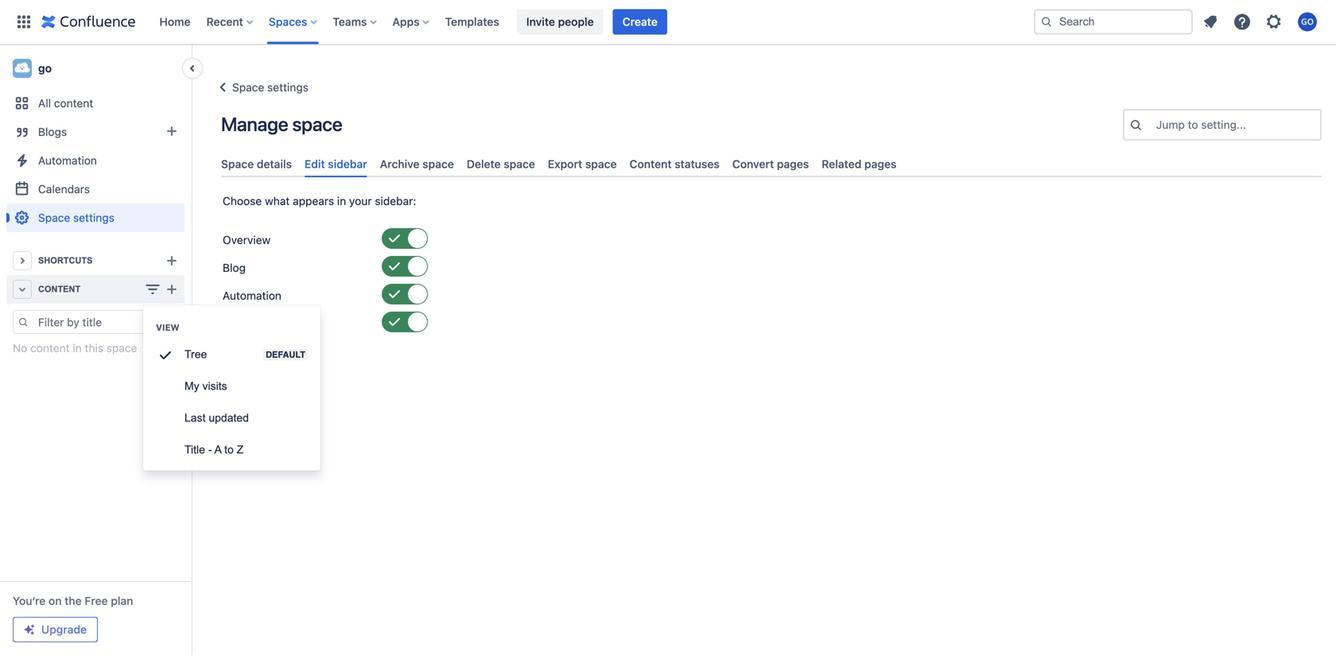 Task type: locate. For each thing, give the bounding box(es) containing it.
0 horizontal spatial in
[[73, 342, 82, 355]]

1 vertical spatial space settings link
[[6, 204, 185, 232]]

on
[[49, 595, 62, 608]]

2 vertical spatial space
[[38, 211, 70, 224]]

recent button
[[202, 9, 259, 35]]

delete space
[[467, 158, 535, 171]]

settings down the calendars link
[[73, 211, 114, 224]]

spaces button
[[264, 9, 323, 35]]

space
[[232, 81, 264, 94], [221, 158, 254, 171], [38, 211, 70, 224]]

archive
[[380, 158, 420, 171]]

content left statuses
[[630, 158, 672, 171]]

calendars link
[[6, 175, 185, 204]]

jump
[[1157, 118, 1186, 131]]

content inside "region"
[[30, 342, 70, 355]]

space settings link up the manage
[[213, 78, 309, 97]]

blogs link
[[6, 118, 185, 146]]

2 pages from the left
[[865, 158, 897, 171]]

calendars
[[38, 183, 90, 196]]

content right all
[[54, 97, 93, 110]]

go link
[[6, 53, 185, 84]]

1 vertical spatial to
[[224, 444, 234, 456]]

my
[[185, 380, 199, 393]]

0 horizontal spatial space settings link
[[6, 204, 185, 232]]

home
[[160, 15, 191, 28]]

0 horizontal spatial content
[[38, 285, 81, 294]]

1 horizontal spatial content
[[630, 158, 672, 171]]

space right this on the bottom
[[106, 342, 137, 355]]

0 vertical spatial in
[[337, 195, 346, 208]]

create
[[623, 15, 658, 28]]

space settings down calendars
[[38, 211, 114, 224]]

0 vertical spatial settings
[[267, 81, 309, 94]]

0 vertical spatial automation
[[38, 154, 97, 167]]

content for content
[[38, 285, 81, 294]]

invite people
[[527, 15, 594, 28]]

related pages link
[[816, 151, 903, 178]]

pages right related
[[865, 158, 897, 171]]

appswitcher icon image
[[14, 12, 33, 31]]

0 vertical spatial content
[[630, 158, 672, 171]]

space settings
[[232, 81, 309, 94], [38, 211, 114, 224]]

in
[[337, 195, 346, 208], [73, 342, 82, 355]]

help icon image
[[1234, 12, 1253, 31]]

edit sidebar
[[305, 158, 367, 171]]

space up the manage
[[232, 81, 264, 94]]

-
[[208, 444, 212, 456]]

content inside content dropdown button
[[38, 285, 81, 294]]

1 vertical spatial in
[[73, 342, 82, 355]]

settings inside space element
[[73, 211, 114, 224]]

0 vertical spatial to
[[1189, 118, 1199, 131]]

no content in this space
[[13, 342, 137, 355]]

space inside tab list
[[221, 158, 254, 171]]

content for no
[[30, 342, 70, 355]]

automation up calendars
[[38, 154, 97, 167]]

1 vertical spatial settings
[[73, 211, 114, 224]]

banner
[[0, 0, 1337, 45]]

space for export space
[[586, 158, 617, 171]]

automation down the blog
[[223, 289, 282, 303]]

1 vertical spatial content
[[30, 342, 70, 355]]

statuses
[[675, 158, 720, 171]]

1 horizontal spatial pages
[[865, 158, 897, 171]]

1 vertical spatial space
[[221, 158, 254, 171]]

0 vertical spatial space
[[232, 81, 264, 94]]

this
[[85, 342, 103, 355]]

space
[[292, 113, 343, 135], [423, 158, 454, 171], [504, 158, 535, 171], [586, 158, 617, 171], [106, 342, 137, 355]]

pages right convert
[[777, 158, 810, 171]]

space right archive
[[423, 158, 454, 171]]

1 horizontal spatial space settings link
[[213, 78, 309, 97]]

pages
[[777, 158, 810, 171], [865, 158, 897, 171]]

content right the no
[[30, 342, 70, 355]]

view
[[156, 323, 180, 333]]

upgrade
[[41, 624, 87, 637]]

0 vertical spatial content
[[54, 97, 93, 110]]

convert pages
[[733, 158, 810, 171]]

space settings up the 'manage space' in the top of the page
[[232, 81, 309, 94]]

create a blog image
[[162, 122, 181, 141]]

space down calendars
[[38, 211, 70, 224]]

small image
[[388, 233, 401, 245], [409, 233, 422, 245], [409, 288, 422, 301], [388, 316, 401, 329]]

content up content "region"
[[38, 285, 81, 294]]

space up "edit"
[[292, 113, 343, 135]]

archive space
[[380, 158, 454, 171]]

settings up the 'manage space' in the top of the page
[[267, 81, 309, 94]]

in inside content "region"
[[73, 342, 82, 355]]

overview
[[223, 234, 271, 247]]

invite
[[527, 15, 555, 28]]

0 horizontal spatial automation
[[38, 154, 97, 167]]

invite people button
[[517, 9, 604, 35]]

title - a to z button
[[143, 435, 321, 466]]

1 horizontal spatial space settings
[[232, 81, 309, 94]]

related
[[822, 158, 862, 171]]

setting...
[[1202, 118, 1247, 131]]

space for archive space
[[423, 158, 454, 171]]

create a page image
[[162, 280, 181, 299]]

my visits button
[[143, 371, 321, 403]]

small image
[[388, 260, 401, 273], [409, 260, 422, 273], [388, 288, 401, 301], [409, 316, 422, 329]]

a
[[215, 444, 221, 456]]

space right export at the left top of page
[[586, 158, 617, 171]]

to left z
[[224, 444, 234, 456]]

tab list
[[215, 151, 1329, 178]]

content for all
[[54, 97, 93, 110]]

space for delete space
[[504, 158, 535, 171]]

go
[[38, 62, 52, 75]]

change view image
[[143, 280, 162, 299]]

space settings inside space element
[[38, 211, 114, 224]]

0 horizontal spatial space settings
[[38, 211, 114, 224]]

notification icon image
[[1202, 12, 1221, 31]]

banner containing home
[[0, 0, 1337, 45]]

in left 'your'
[[337, 195, 346, 208]]

0 horizontal spatial to
[[224, 444, 234, 456]]

content
[[54, 97, 93, 110], [30, 342, 70, 355]]

to right jump
[[1189, 118, 1199, 131]]

space settings link
[[213, 78, 309, 97], [6, 204, 185, 232]]

to
[[1189, 118, 1199, 131], [224, 444, 234, 456]]

space settings link down calendars
[[6, 204, 185, 232]]

0 horizontal spatial settings
[[73, 211, 114, 224]]

space right delete
[[504, 158, 535, 171]]

1 vertical spatial automation
[[223, 289, 282, 303]]

automation
[[38, 154, 97, 167], [223, 289, 282, 303]]

1 vertical spatial space settings
[[38, 211, 114, 224]]

Filter by title field
[[33, 311, 184, 333]]

templates
[[445, 15, 500, 28]]

home link
[[155, 9, 195, 35]]

your
[[349, 195, 372, 208]]

details
[[257, 158, 292, 171]]

in left this on the bottom
[[73, 342, 82, 355]]

premium image
[[23, 624, 36, 637]]

1 vertical spatial content
[[38, 285, 81, 294]]

last updated
[[185, 412, 249, 425]]

automation link
[[6, 146, 185, 175]]

1 pages from the left
[[777, 158, 810, 171]]

content
[[630, 158, 672, 171], [38, 285, 81, 294]]

confluence image
[[41, 12, 136, 31], [41, 12, 136, 31]]

appears
[[293, 195, 334, 208]]

jump to setting...
[[1157, 118, 1247, 131]]

apps
[[393, 15, 420, 28]]

tab list containing space details
[[215, 151, 1329, 178]]

space left details
[[221, 158, 254, 171]]

content inside "content statuses" 'link'
[[630, 158, 672, 171]]

0 horizontal spatial pages
[[777, 158, 810, 171]]

export
[[548, 158, 583, 171]]



Task type: vqa. For each thing, say whether or not it's contained in the screenshot.
More information about Gary Orlando image to the top
no



Task type: describe. For each thing, give the bounding box(es) containing it.
content statuses
[[630, 158, 720, 171]]

pages for convert pages
[[777, 158, 810, 171]]

Search field
[[1035, 9, 1194, 35]]

manage
[[221, 113, 288, 135]]

create link
[[613, 9, 668, 35]]

convert
[[733, 158, 775, 171]]

visits
[[203, 380, 227, 393]]

plan
[[111, 595, 133, 608]]

space for manage space
[[292, 113, 343, 135]]

content button
[[6, 275, 185, 304]]

global element
[[10, 0, 1031, 44]]

edit
[[305, 158, 325, 171]]

settings icon image
[[1265, 12, 1284, 31]]

apps button
[[388, 9, 436, 35]]

spaces
[[269, 15, 307, 28]]

archive space link
[[374, 151, 461, 178]]

delete space link
[[461, 151, 542, 178]]

sidebar:
[[375, 195, 416, 208]]

no
[[13, 342, 27, 355]]

space details
[[221, 158, 292, 171]]

teams button
[[328, 9, 383, 35]]

blogs
[[38, 125, 67, 138]]

free
[[85, 595, 108, 608]]

search image
[[1041, 16, 1054, 28]]

to inside title - a to z button
[[224, 444, 234, 456]]

export space link
[[542, 151, 624, 178]]

0 vertical spatial space settings link
[[213, 78, 309, 97]]

view group
[[143, 306, 321, 471]]

the
[[65, 595, 82, 608]]

choose
[[223, 195, 262, 208]]

last updated button
[[143, 403, 321, 435]]

choose what appears in your sidebar:
[[223, 195, 416, 208]]

manage space
[[221, 113, 343, 135]]

export space
[[548, 158, 617, 171]]

content statuses link
[[624, 151, 726, 178]]

upgrade button
[[14, 618, 97, 642]]

last
[[185, 412, 206, 425]]

default
[[266, 350, 306, 360]]

1 horizontal spatial in
[[337, 195, 346, 208]]

people
[[558, 15, 594, 28]]

recent
[[207, 15, 243, 28]]

content region
[[6, 310, 185, 357]]

space inside content "region"
[[106, 342, 137, 355]]

space details link
[[215, 151, 298, 178]]

pages for related pages
[[865, 158, 897, 171]]

my visits
[[185, 380, 227, 393]]

all content
[[38, 97, 93, 110]]

z
[[237, 444, 244, 456]]

title - a to z
[[185, 444, 244, 456]]

edit sidebar link
[[298, 151, 374, 178]]

0 vertical spatial space settings
[[232, 81, 309, 94]]

automation inside space element
[[38, 154, 97, 167]]

blog
[[223, 262, 246, 275]]

sidebar
[[328, 158, 367, 171]]

convert pages link
[[726, 151, 816, 178]]

content for content statuses
[[630, 158, 672, 171]]

1 horizontal spatial automation
[[223, 289, 282, 303]]

delete
[[467, 158, 501, 171]]

what
[[265, 195, 290, 208]]

selected image
[[156, 345, 175, 364]]

updated
[[209, 412, 249, 425]]

you're
[[13, 595, 46, 608]]

title
[[185, 444, 205, 456]]

related pages
[[822, 158, 897, 171]]

space element
[[0, 0, 1337, 656]]

you're on the free plan
[[13, 595, 133, 608]]

teams
[[333, 15, 367, 28]]

all
[[38, 97, 51, 110]]

1 horizontal spatial settings
[[267, 81, 309, 94]]

your profile and preferences image
[[1299, 12, 1318, 31]]

all content link
[[6, 89, 185, 118]]

1 horizontal spatial to
[[1189, 118, 1199, 131]]

tree
[[185, 349, 207, 361]]

templates link
[[441, 9, 504, 35]]



